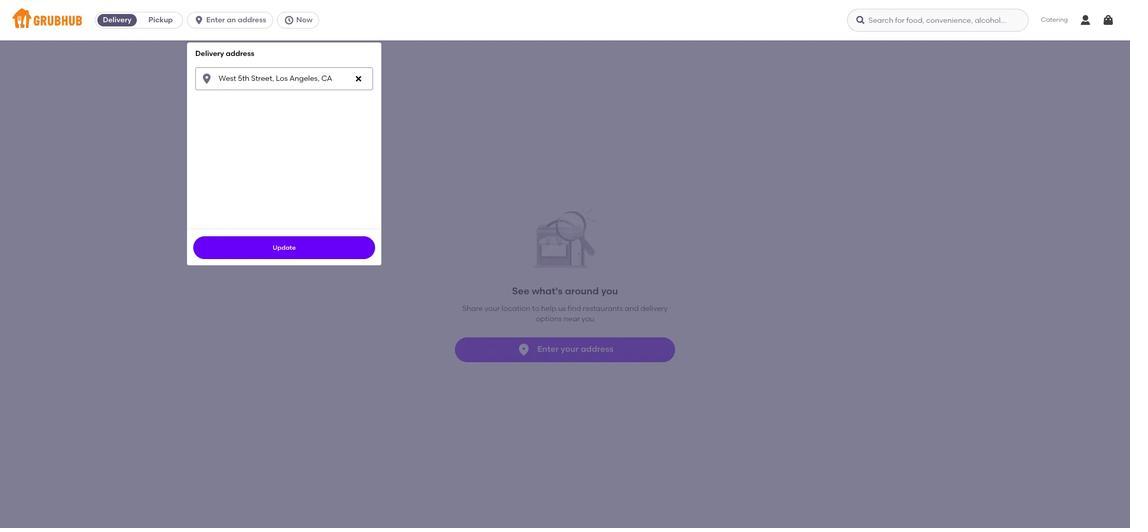 Task type: locate. For each thing, give the bounding box(es) containing it.
address down enter an address
[[226, 49, 254, 58]]

1 vertical spatial you
[[582, 315, 594, 323]]

address inside enter your address button
[[581, 344, 614, 354]]

1 vertical spatial your
[[561, 344, 579, 354]]

delivery inside button
[[103, 16, 131, 24]]

1 vertical spatial delivery
[[195, 49, 224, 58]]

address inside the enter an address button
[[238, 16, 266, 24]]

now
[[296, 16, 313, 24]]

see
[[512, 285, 529, 297]]

share your location to help us find restaurants and delivery options near you
[[462, 304, 668, 323]]

0 vertical spatial delivery
[[103, 16, 131, 24]]

0 horizontal spatial delivery
[[103, 16, 131, 24]]

you inside share your location to help us find restaurants and delivery options near you
[[582, 315, 594, 323]]

svg image
[[1102, 14, 1115, 26], [284, 15, 294, 25], [355, 74, 363, 83]]

enter left an at left
[[206, 16, 225, 24]]

0 horizontal spatial enter
[[206, 16, 225, 24]]

you right near
[[582, 315, 594, 323]]

1 horizontal spatial delivery
[[195, 49, 224, 58]]

1 horizontal spatial svg image
[[355, 74, 363, 83]]

1 horizontal spatial enter
[[537, 344, 559, 354]]

enter right position icon
[[537, 344, 559, 354]]

us
[[558, 304, 566, 313]]

delivery for delivery address
[[195, 49, 224, 58]]

enter
[[206, 16, 225, 24], [537, 344, 559, 354]]

address
[[238, 16, 266, 24], [226, 49, 254, 58], [581, 344, 614, 354]]

you
[[601, 285, 618, 297], [582, 315, 594, 323]]

address right an at left
[[238, 16, 266, 24]]

0 vertical spatial your
[[485, 304, 500, 313]]

you up restaurants
[[601, 285, 618, 297]]

enter your address button
[[455, 337, 675, 362]]

your
[[485, 304, 500, 313], [561, 344, 579, 354]]

0 horizontal spatial svg image
[[284, 15, 294, 25]]

enter your address
[[537, 344, 614, 354]]

enter inside the main navigation navigation
[[206, 16, 225, 24]]

restaurants
[[583, 304, 623, 313]]

svg image
[[194, 15, 204, 25], [856, 15, 866, 25], [201, 72, 213, 85]]

now button
[[277, 12, 323, 29]]

an
[[227, 16, 236, 24]]

delivery
[[641, 304, 668, 313]]

address for enter an address
[[238, 16, 266, 24]]

address down restaurants
[[581, 344, 614, 354]]

options
[[536, 315, 562, 323]]

2 vertical spatial address
[[581, 344, 614, 354]]

delivery
[[103, 16, 131, 24], [195, 49, 224, 58]]

svg image inside now button
[[284, 15, 294, 25]]

1 horizontal spatial you
[[601, 285, 618, 297]]

0 vertical spatial address
[[238, 16, 266, 24]]

0 horizontal spatial you
[[582, 315, 594, 323]]

0 horizontal spatial your
[[485, 304, 500, 313]]

your down near
[[561, 344, 579, 354]]

1 vertical spatial enter
[[537, 344, 559, 354]]

to
[[532, 304, 539, 313]]

pickup button
[[139, 12, 182, 29]]

find
[[568, 304, 581, 313]]

1 horizontal spatial your
[[561, 344, 579, 354]]

update
[[273, 244, 296, 251]]

your inside share your location to help us find restaurants and delivery options near you
[[485, 304, 500, 313]]

delivery left pickup
[[103, 16, 131, 24]]

1 vertical spatial address
[[226, 49, 254, 58]]

your inside button
[[561, 344, 579, 354]]

and
[[625, 304, 639, 313]]

0 vertical spatial enter
[[206, 16, 225, 24]]

delivery down the enter an address button
[[195, 49, 224, 58]]

delivery button
[[95, 12, 139, 29]]

what's
[[532, 285, 563, 297]]

your right share
[[485, 304, 500, 313]]

update button
[[193, 236, 375, 259]]

2 horizontal spatial svg image
[[1102, 14, 1115, 26]]



Task type: describe. For each thing, give the bounding box(es) containing it.
around
[[565, 285, 599, 297]]

catering button
[[1034, 8, 1075, 32]]

main navigation navigation
[[0, 0, 1130, 528]]

your for enter
[[561, 344, 579, 354]]

position icon image
[[517, 342, 531, 357]]

Enter an address search field
[[195, 67, 373, 90]]

delivery address
[[195, 49, 254, 58]]

pickup
[[149, 16, 173, 24]]

share
[[462, 304, 483, 313]]

enter an address button
[[187, 12, 277, 29]]

address for enter your address
[[581, 344, 614, 354]]

svg image inside the enter an address button
[[194, 15, 204, 25]]

enter for enter an address
[[206, 16, 225, 24]]

near
[[564, 315, 580, 323]]

see what's around you
[[512, 285, 618, 297]]

0 vertical spatial you
[[601, 285, 618, 297]]

help
[[541, 304, 556, 313]]

location
[[502, 304, 530, 313]]

your for share
[[485, 304, 500, 313]]

catering
[[1041, 16, 1068, 23]]

enter an address
[[206, 16, 266, 24]]

enter for enter your address
[[537, 344, 559, 354]]

delivery for delivery
[[103, 16, 131, 24]]



Task type: vqa. For each thing, say whether or not it's contained in the screenshot.
the bottom Philly
no



